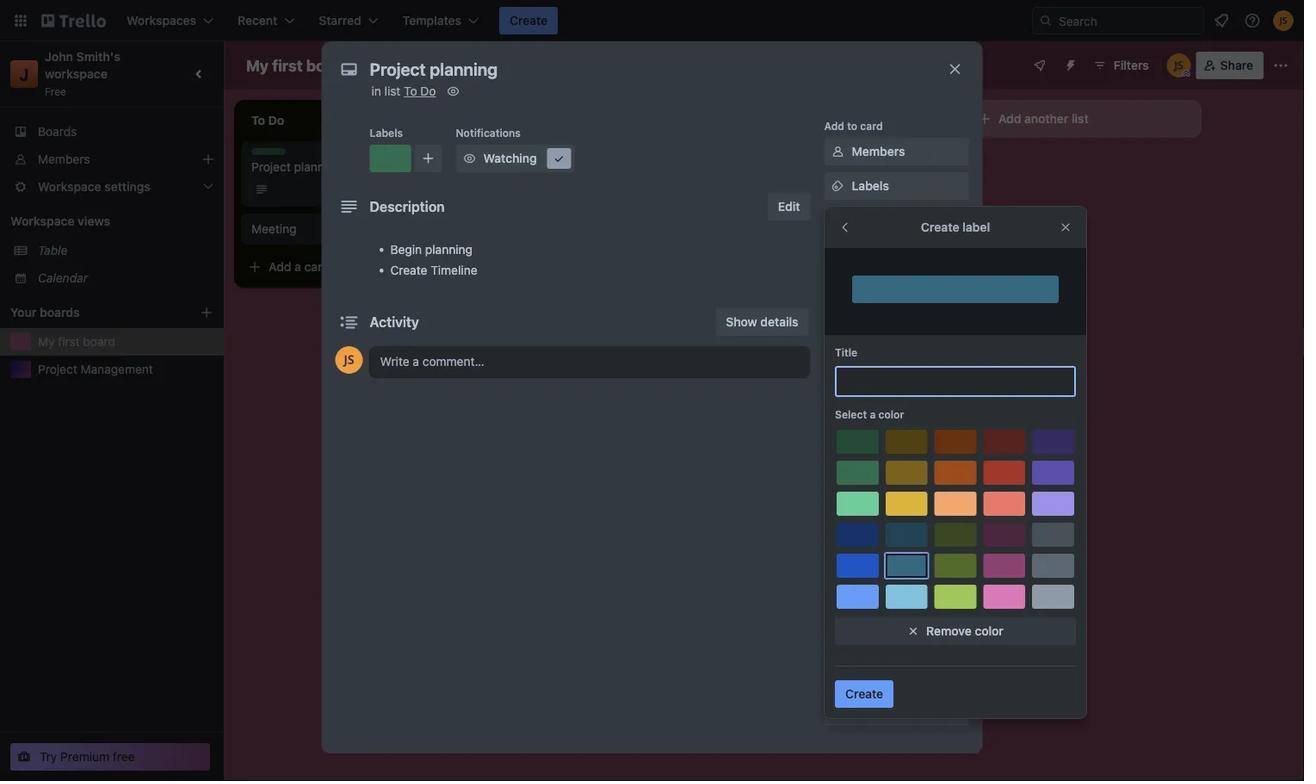 Task type: locate. For each thing, give the bounding box(es) containing it.
table
[[38, 243, 68, 258]]

create up the customize views icon
[[510, 13, 548, 28]]

2 vertical spatial card
[[304, 260, 330, 274]]

add button button
[[825, 484, 969, 512]]

1 vertical spatial my first board
[[38, 335, 115, 349]]

1 horizontal spatial planning
[[425, 242, 473, 257]]

2 vertical spatial a
[[870, 408, 876, 420]]

0 horizontal spatial create button
[[500, 7, 558, 34]]

sm image for make template
[[830, 627, 847, 644]]

0 horizontal spatial power-
[[825, 395, 861, 407]]

sm image for archive
[[830, 669, 847, 686]]

members down add to card
[[852, 144, 906, 158]]

create down begin on the top of page
[[391, 263, 428, 277]]

0 horizontal spatial project
[[38, 362, 77, 376]]

my
[[246, 56, 269, 74], [38, 335, 55, 349]]

0 vertical spatial add a card button
[[486, 150, 679, 177]]

your boards
[[10, 305, 80, 320]]

sm image down the actions
[[830, 558, 847, 575]]

1 horizontal spatial project
[[251, 160, 291, 174]]

members link up labels link
[[825, 138, 969, 165]]

create inside begin planning create timeline
[[391, 263, 428, 277]]

my first board left star or unstar board "icon"
[[246, 56, 350, 74]]

0 horizontal spatial add a card
[[269, 260, 330, 274]]

attachment button
[[825, 276, 969, 303]]

1 horizontal spatial my
[[246, 56, 269, 74]]

0 vertical spatial card
[[861, 120, 883, 132]]

archive link
[[825, 664, 969, 692]]

share button
[[1197, 52, 1264, 79], [825, 698, 969, 726]]

sm image for labels
[[830, 177, 847, 195]]

members link down the boards at top left
[[0, 146, 224, 173]]

watching button
[[456, 145, 575, 172]]

sm image
[[830, 177, 847, 195], [830, 558, 847, 575], [830, 593, 847, 610], [830, 627, 847, 644]]

0 horizontal spatial planning
[[294, 160, 342, 174]]

sm image
[[445, 83, 462, 100], [830, 143, 847, 160], [461, 150, 478, 167], [551, 150, 568, 167], [830, 212, 847, 229], [830, 669, 847, 686]]

sm image inside move link
[[830, 558, 847, 575]]

sm image right do
[[445, 83, 462, 100]]

1 horizontal spatial a
[[539, 156, 546, 171]]

custom
[[852, 351, 896, 365]]

1 vertical spatial ups
[[919, 420, 941, 434]]

close popover image
[[1059, 220, 1073, 234]]

try
[[40, 750, 57, 764]]

my inside text field
[[246, 56, 269, 74]]

1 vertical spatial labels
[[852, 179, 890, 193]]

project
[[251, 160, 291, 174], [38, 362, 77, 376]]

planning inside "project planning" link
[[294, 160, 342, 174]]

0 horizontal spatial add a card button
[[241, 253, 434, 281]]

Write a comment text field
[[370, 346, 811, 377]]

add left 'another' on the top right of the page
[[999, 112, 1022, 126]]

first inside text field
[[272, 56, 303, 74]]

list inside button
[[1072, 112, 1089, 126]]

share button down archive link
[[825, 698, 969, 726]]

power ups image
[[1033, 59, 1047, 72]]

create from template… image
[[930, 157, 944, 171], [441, 260, 455, 274]]

0 horizontal spatial labels
[[370, 127, 403, 139]]

power-
[[825, 395, 861, 407], [878, 420, 919, 434]]

create button up the customize views icon
[[500, 7, 558, 34]]

a
[[539, 156, 546, 171], [295, 260, 301, 274], [870, 408, 876, 420]]

1 horizontal spatial my first board
[[246, 56, 350, 74]]

dates button
[[825, 241, 969, 269]]

create label
[[921, 220, 991, 234]]

filters
[[1114, 58, 1149, 72]]

1 horizontal spatial add a card
[[513, 156, 574, 171]]

free
[[45, 85, 66, 97]]

board inside text field
[[306, 56, 350, 74]]

a down meeting
[[295, 260, 301, 274]]

0 horizontal spatial card
[[304, 260, 330, 274]]

1 vertical spatial board
[[83, 335, 115, 349]]

sm image inside copy link
[[830, 593, 847, 610]]

0 horizontal spatial color: green, title: none image
[[251, 148, 286, 155]]

1 horizontal spatial create button
[[835, 680, 894, 708]]

1 horizontal spatial members link
[[825, 138, 969, 165]]

0 vertical spatial share
[[1221, 58, 1254, 72]]

0 vertical spatial share button
[[1197, 52, 1264, 79]]

1 horizontal spatial color: green, title: none image
[[370, 145, 411, 172]]

my first board down your boards with 2 items "element" on the top left of the page
[[38, 335, 115, 349]]

show
[[726, 315, 758, 329]]

1 vertical spatial planning
[[425, 242, 473, 257]]

0 vertical spatial add a card
[[513, 156, 574, 171]]

a right watching
[[539, 156, 546, 171]]

1 horizontal spatial share
[[1221, 58, 1254, 72]]

card
[[861, 120, 883, 132], [549, 156, 574, 171], [304, 260, 330, 274]]

add a card down notifications
[[513, 156, 574, 171]]

1 horizontal spatial john smith (johnsmith38824343) image
[[1274, 10, 1294, 31]]

views
[[78, 214, 110, 228]]

0 horizontal spatial john smith (johnsmith38824343) image
[[335, 346, 363, 374]]

sm image left archive
[[830, 669, 847, 686]]

select
[[835, 408, 867, 420]]

list
[[385, 84, 401, 98], [1072, 112, 1089, 126]]

ups up select a color
[[861, 395, 881, 407]]

0 vertical spatial labels
[[370, 127, 403, 139]]

power- inside add power-ups link
[[878, 420, 919, 434]]

0 horizontal spatial a
[[295, 260, 301, 274]]

1 horizontal spatial ups
[[919, 420, 941, 434]]

sm image for move
[[830, 558, 847, 575]]

1 horizontal spatial add a card button
[[486, 150, 679, 177]]

create inside the primary element
[[510, 13, 548, 28]]

2 horizontal spatial card
[[861, 120, 883, 132]]

remove
[[927, 624, 972, 638]]

share for bottommost share button
[[852, 705, 885, 719]]

sm image inside checklist link
[[830, 212, 847, 229]]

0 vertical spatial board
[[306, 56, 350, 74]]

share
[[1221, 58, 1254, 72], [852, 705, 885, 719]]

make template link
[[825, 622, 969, 649]]

0 vertical spatial create button
[[500, 7, 558, 34]]

1 horizontal spatial labels
[[852, 179, 890, 193]]

1 vertical spatial create button
[[835, 680, 894, 708]]

sm image inside labels link
[[830, 177, 847, 195]]

0 horizontal spatial share
[[852, 705, 885, 719]]

0 vertical spatial a
[[539, 156, 546, 171]]

planning for project planning
[[294, 160, 342, 174]]

my first board
[[246, 56, 350, 74], [38, 335, 115, 349]]

None text field
[[835, 366, 1077, 397]]

0 vertical spatial color
[[879, 408, 905, 420]]

0 vertical spatial planning
[[294, 160, 342, 174]]

color: sky, title: none image
[[853, 276, 1059, 303]]

None text field
[[361, 53, 930, 84]]

john
[[45, 50, 73, 64]]

0 vertical spatial create from template… image
[[930, 157, 944, 171]]

dates
[[852, 248, 885, 262]]

sm image left make
[[830, 627, 847, 644]]

watching
[[484, 151, 537, 165]]

add board image
[[200, 306, 214, 320]]

actions
[[825, 535, 863, 547]]

first
[[272, 56, 303, 74], [58, 335, 80, 349]]

john smith (johnsmith38824343) image
[[1274, 10, 1294, 31], [335, 346, 363, 374]]

1 horizontal spatial members
[[852, 144, 906, 158]]

list right in
[[385, 84, 401, 98]]

1 vertical spatial add a card
[[269, 260, 330, 274]]

1 vertical spatial color
[[975, 624, 1004, 638]]

0 horizontal spatial first
[[58, 335, 80, 349]]

1 vertical spatial power-
[[878, 420, 919, 434]]

share left show menu image
[[1221, 58, 1254, 72]]

board up project management
[[83, 335, 115, 349]]

0 horizontal spatial board
[[83, 335, 115, 349]]

to do link
[[404, 84, 436, 98]]

1 vertical spatial create from template… image
[[441, 260, 455, 274]]

labels up checklist at right top
[[852, 179, 890, 193]]

add a card button
[[486, 150, 679, 177], [241, 253, 434, 281]]

meeting
[[251, 222, 297, 236]]

a right select
[[870, 408, 876, 420]]

project up meeting
[[251, 160, 291, 174]]

color: green, title: none image up 'description' at the top left of the page
[[370, 145, 411, 172]]

planning up timeline
[[425, 242, 473, 257]]

labels link
[[825, 172, 969, 200]]

card right to
[[861, 120, 883, 132]]

ups right select a color
[[919, 420, 941, 434]]

ups
[[861, 395, 881, 407], [919, 420, 941, 434]]

1 vertical spatial share button
[[825, 698, 969, 726]]

planning
[[294, 160, 342, 174], [425, 242, 473, 257]]

calendar
[[38, 271, 88, 285]]

0 vertical spatial first
[[272, 56, 303, 74]]

color right select
[[879, 408, 905, 420]]

list right 'another' on the top right of the page
[[1072, 112, 1089, 126]]

customize views image
[[506, 57, 523, 74]]

meeting link
[[251, 220, 451, 238]]

create from template… image up labels link
[[930, 157, 944, 171]]

1 vertical spatial card
[[549, 156, 574, 171]]

card down meeting link
[[304, 260, 330, 274]]

project down "boards"
[[38, 362, 77, 376]]

1 horizontal spatial list
[[1072, 112, 1089, 126]]

card right watching
[[549, 156, 574, 171]]

board left star or unstar board "icon"
[[306, 56, 350, 74]]

sm image left copy
[[830, 593, 847, 610]]

create from template… image down 'description' at the top left of the page
[[441, 260, 455, 274]]

share down archive
[[852, 705, 885, 719]]

power- right select
[[878, 420, 919, 434]]

1 vertical spatial add a card button
[[241, 253, 434, 281]]

sm image inside "make template" link
[[830, 627, 847, 644]]

copy link
[[825, 587, 969, 615]]

planning up meeting link
[[294, 160, 342, 174]]

premium
[[60, 750, 110, 764]]

1 horizontal spatial board
[[306, 56, 350, 74]]

color: green, title: none image
[[370, 145, 411, 172], [251, 148, 286, 155]]

0 vertical spatial power-
[[825, 395, 861, 407]]

sm image inside archive link
[[830, 669, 847, 686]]

add another list
[[999, 112, 1089, 126]]

3 sm image from the top
[[830, 593, 847, 610]]

create down archive
[[846, 687, 884, 701]]

color: green, title: none image up project planning at the left top
[[251, 148, 286, 155]]

color
[[879, 408, 905, 420], [975, 624, 1004, 638]]

my first board link
[[38, 333, 214, 351]]

0 horizontal spatial ups
[[861, 395, 881, 407]]

j link
[[10, 60, 38, 88]]

members down the boards at top left
[[38, 152, 90, 166]]

sm image left checklist at right top
[[830, 212, 847, 229]]

0 horizontal spatial my first board
[[38, 335, 115, 349]]

add a card down meeting
[[269, 260, 330, 274]]

1 vertical spatial my
[[38, 335, 55, 349]]

sm image down notifications
[[461, 150, 478, 167]]

0 vertical spatial john smith (johnsmith38824343) image
[[1274, 10, 1294, 31]]

1 sm image from the top
[[830, 177, 847, 195]]

labels
[[370, 127, 403, 139], [852, 179, 890, 193]]

1 horizontal spatial color
[[975, 624, 1004, 638]]

sm image up the return to previous screen icon
[[830, 177, 847, 195]]

labels down in
[[370, 127, 403, 139]]

0 horizontal spatial list
[[385, 84, 401, 98]]

planning for begin planning create timeline
[[425, 242, 473, 257]]

planning inside begin planning create timeline
[[425, 242, 473, 257]]

4 sm image from the top
[[830, 627, 847, 644]]

2 sm image from the top
[[830, 558, 847, 575]]

fields
[[900, 351, 933, 365]]

0 vertical spatial my first board
[[246, 56, 350, 74]]

1 horizontal spatial first
[[272, 56, 303, 74]]

create button
[[500, 7, 558, 34], [835, 680, 894, 708]]

try premium free button
[[10, 743, 210, 771]]

to
[[404, 84, 417, 98]]

add down power-ups
[[852, 420, 875, 434]]

create button down make
[[835, 680, 894, 708]]

add
[[999, 112, 1022, 126], [825, 120, 845, 132], [513, 156, 536, 171], [269, 260, 291, 274], [852, 420, 875, 434], [852, 490, 875, 505]]

0 vertical spatial project
[[251, 160, 291, 174]]

members
[[852, 144, 906, 158], [38, 152, 90, 166]]

color right remove
[[975, 624, 1004, 638]]

0 horizontal spatial create from template… image
[[441, 260, 455, 274]]

0 horizontal spatial share button
[[825, 698, 969, 726]]

sm image down add to card
[[830, 143, 847, 160]]

members link
[[825, 138, 969, 165], [0, 146, 224, 173]]

share button down 0 notifications image
[[1197, 52, 1264, 79]]

move
[[852, 559, 883, 574]]

power- up select
[[825, 395, 861, 407]]

1 vertical spatial list
[[1072, 112, 1089, 126]]

make
[[852, 628, 883, 642]]

1 horizontal spatial power-
[[878, 420, 919, 434]]

power-ups
[[825, 395, 881, 407]]

a for 'add a card' button to the top
[[539, 156, 546, 171]]

1 vertical spatial share
[[852, 705, 885, 719]]

1 vertical spatial project
[[38, 362, 77, 376]]

1 vertical spatial a
[[295, 260, 301, 274]]

add power-ups link
[[825, 413, 969, 441]]

0 vertical spatial my
[[246, 56, 269, 74]]

create
[[510, 13, 548, 28], [921, 220, 960, 234], [391, 263, 428, 277], [846, 687, 884, 701]]

show details link
[[716, 308, 809, 336]]

notifications
[[456, 127, 521, 139]]

details
[[761, 315, 799, 329]]

workspace
[[10, 214, 75, 228]]

add a card
[[513, 156, 574, 171], [269, 260, 330, 274]]



Task type: vqa. For each thing, say whether or not it's contained in the screenshot.
Profile and visibility LINK
no



Task type: describe. For each thing, give the bounding box(es) containing it.
a for bottommost 'add a card' button
[[295, 260, 301, 274]]

boards
[[38, 124, 77, 139]]

another
[[1025, 112, 1069, 126]]

smith's
[[76, 50, 120, 64]]

checklist link
[[825, 207, 969, 234]]

1 horizontal spatial card
[[549, 156, 574, 171]]

1 vertical spatial john smith (johnsmith38824343) image
[[335, 346, 363, 374]]

button
[[878, 490, 916, 505]]

add power-ups
[[852, 420, 941, 434]]

project planning link
[[251, 158, 451, 176]]

0 horizontal spatial my
[[38, 335, 55, 349]]

your boards with 2 items element
[[10, 302, 174, 323]]

label
[[963, 220, 991, 234]]

automation
[[825, 464, 883, 476]]

add down meeting
[[269, 260, 291, 274]]

activity
[[370, 314, 419, 330]]

archive
[[852, 670, 895, 685]]

free
[[113, 750, 135, 764]]

workspace
[[45, 67, 108, 81]]

add to card
[[825, 120, 883, 132]]

workspace views
[[10, 214, 110, 228]]

table link
[[38, 242, 214, 259]]

title
[[835, 346, 858, 358]]

create button inside the primary element
[[500, 7, 558, 34]]

add down automation
[[852, 490, 875, 505]]

labels inside labels link
[[852, 179, 890, 193]]

0 horizontal spatial color
[[879, 408, 905, 420]]

project management
[[38, 362, 153, 376]]

timeline
[[431, 263, 478, 277]]

calendar link
[[38, 270, 214, 287]]

project for project management
[[38, 362, 77, 376]]

in
[[372, 84, 381, 98]]

begin planning create timeline
[[391, 242, 478, 277]]

project management link
[[38, 361, 214, 378]]

0 vertical spatial ups
[[861, 395, 881, 407]]

automation image
[[1057, 52, 1081, 76]]

create left label
[[921, 220, 960, 234]]

1 horizontal spatial create from template… image
[[930, 157, 944, 171]]

select a color
[[835, 408, 905, 420]]

0 notifications image
[[1212, 10, 1232, 31]]

Board name text field
[[238, 52, 358, 79]]

sm image right watching
[[551, 150, 568, 167]]

project for project planning
[[251, 160, 291, 174]]

star or unstar board image
[[369, 59, 382, 72]]

search image
[[1039, 14, 1053, 28]]

add left to
[[825, 120, 845, 132]]

checklist
[[852, 213, 905, 227]]

add down notifications
[[513, 156, 536, 171]]

0 horizontal spatial members link
[[0, 146, 224, 173]]

Search field
[[1053, 8, 1204, 34]]

do
[[421, 84, 436, 98]]

open information menu image
[[1244, 12, 1262, 29]]

color inside button
[[975, 624, 1004, 638]]

move link
[[825, 553, 969, 580]]

show details
[[726, 315, 799, 329]]

add another list button
[[968, 100, 1202, 138]]

filters button
[[1088, 52, 1155, 79]]

workspace visible image
[[400, 59, 413, 72]]

in list to do
[[372, 84, 436, 98]]

sm image for checklist
[[830, 212, 847, 229]]

1 vertical spatial first
[[58, 335, 80, 349]]

share for rightmost share button
[[1221, 58, 1254, 72]]

2 horizontal spatial a
[[870, 408, 876, 420]]

0 vertical spatial list
[[385, 84, 401, 98]]

board
[[453, 58, 487, 72]]

project planning
[[251, 160, 342, 174]]

primary element
[[0, 0, 1305, 41]]

board link
[[424, 52, 497, 79]]

ups inside add power-ups link
[[919, 420, 941, 434]]

edit
[[778, 199, 801, 214]]

john smith's workspace link
[[45, 50, 124, 81]]

return to previous screen image
[[839, 220, 853, 234]]

my first board inside text field
[[246, 56, 350, 74]]

0 horizontal spatial members
[[38, 152, 90, 166]]

sm image for members
[[830, 143, 847, 160]]

make template
[[852, 628, 936, 642]]

management
[[81, 362, 153, 376]]

custom fields
[[852, 351, 933, 365]]

copy
[[852, 594, 882, 608]]

custom fields button
[[825, 350, 969, 367]]

add button
[[852, 490, 916, 505]]

try premium free
[[40, 750, 135, 764]]

to
[[848, 120, 858, 132]]

attachment
[[852, 282, 919, 296]]

description
[[370, 199, 445, 215]]

john smith (johnsmith38824343) image
[[1168, 53, 1192, 78]]

edit button
[[768, 193, 811, 220]]

john smith's workspace free
[[45, 50, 124, 97]]

show menu image
[[1273, 57, 1290, 74]]

remove color button
[[835, 617, 1077, 645]]

sm image for copy
[[830, 593, 847, 610]]

template
[[886, 628, 936, 642]]

begin
[[391, 242, 422, 257]]

your
[[10, 305, 37, 320]]

sm image for watching
[[461, 150, 478, 167]]

remove color
[[927, 624, 1004, 638]]

1 horizontal spatial share button
[[1197, 52, 1264, 79]]

boards link
[[0, 118, 224, 146]]

j
[[19, 64, 29, 84]]

boards
[[40, 305, 80, 320]]



